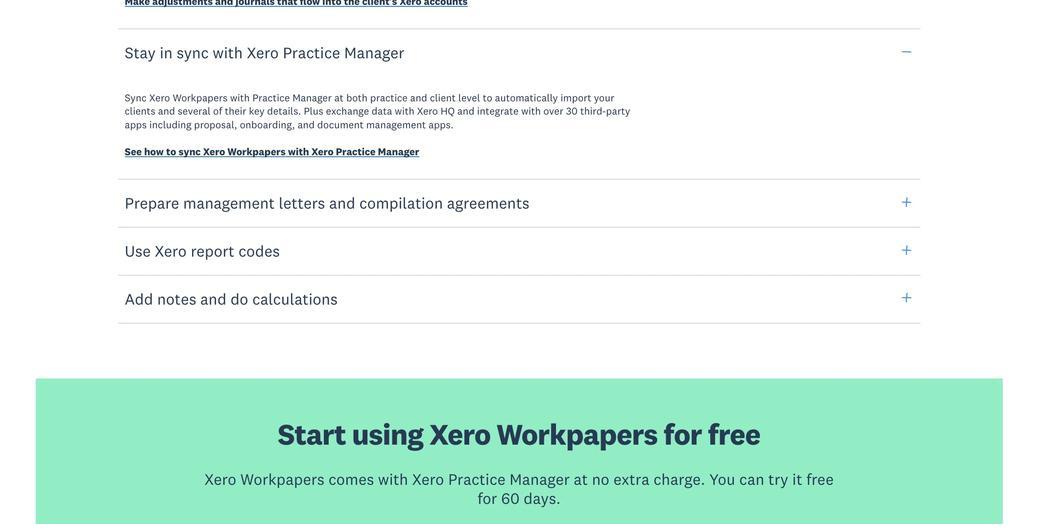 Task type: locate. For each thing, give the bounding box(es) containing it.
to
[[483, 91, 492, 104], [166, 145, 176, 158]]

1 horizontal spatial to
[[483, 91, 492, 104]]

xero
[[247, 43, 279, 62], [149, 91, 170, 104], [417, 105, 438, 118], [203, 145, 225, 158], [311, 145, 334, 158], [155, 241, 187, 261], [429, 416, 491, 453], [204, 469, 236, 489], [412, 469, 444, 489]]

stay in sync with xero practice manager button
[[118, 28, 920, 77]]

hq
[[441, 105, 455, 118]]

free right it
[[806, 469, 834, 489]]

apps.
[[429, 118, 454, 131]]

with
[[213, 43, 243, 62], [230, 91, 250, 104], [395, 105, 414, 118], [521, 105, 541, 118], [288, 145, 309, 158], [378, 469, 408, 489]]

workpapers inside "link"
[[227, 145, 286, 158]]

report
[[191, 241, 235, 261]]

manager
[[344, 43, 404, 62], [292, 91, 332, 104], [378, 145, 419, 158], [510, 469, 570, 489]]

0 vertical spatial at
[[334, 91, 344, 104]]

add notes and do calculations
[[125, 289, 338, 309]]

0 vertical spatial for
[[664, 416, 702, 453]]

at up exchange on the left of the page
[[334, 91, 344, 104]]

1 vertical spatial sync
[[179, 145, 201, 158]]

import
[[561, 91, 591, 104]]

their
[[225, 105, 246, 118]]

practice
[[370, 91, 408, 104]]

0 horizontal spatial for
[[477, 488, 497, 508]]

codes
[[238, 241, 280, 261]]

document
[[317, 118, 364, 131]]

1 vertical spatial management
[[183, 193, 275, 213]]

0 horizontal spatial management
[[183, 193, 275, 213]]

use
[[125, 241, 151, 261]]

workpapers inside xero workpapers comes with xero practice manager at no extra charge. you can try it free for 60 days.
[[240, 469, 325, 489]]

free
[[708, 416, 760, 453], [806, 469, 834, 489]]

0 horizontal spatial free
[[708, 416, 760, 453]]

workpapers
[[173, 91, 228, 104], [227, 145, 286, 158], [497, 416, 658, 453], [240, 469, 325, 489]]

and left do
[[200, 289, 227, 309]]

sync down including
[[179, 145, 201, 158]]

0 vertical spatial management
[[366, 118, 426, 131]]

and down level
[[457, 105, 475, 118]]

details.
[[267, 105, 301, 118]]

at left no
[[574, 469, 588, 489]]

plus
[[304, 105, 323, 118]]

free up you
[[708, 416, 760, 453]]

at inside xero workpapers comes with xero practice manager at no extra charge. you can try it free for 60 days.
[[574, 469, 588, 489]]

prepare
[[125, 193, 179, 213]]

at
[[334, 91, 344, 104], [574, 469, 588, 489]]

with inside dropdown button
[[213, 43, 243, 62]]

workpapers inside sync xero workpapers with practice manager at both practice and client level to automatically import your clients and several of their key details. plus exchange data with xero hq and integrate with over 30 third-party apps including proposal, onboarding, and document management apps.
[[173, 91, 228, 104]]

sync
[[177, 43, 209, 62], [179, 145, 201, 158]]

stay in sync with xero practice manager
[[125, 43, 404, 62]]

letters
[[279, 193, 325, 213]]

for up charge.
[[664, 416, 702, 453]]

0 vertical spatial to
[[483, 91, 492, 104]]

1 vertical spatial free
[[806, 469, 834, 489]]

management inside dropdown button
[[183, 193, 275, 213]]

practice inside sync xero workpapers with practice manager at both practice and client level to automatically import your clients and several of their key details. plus exchange data with xero hq and integrate with over 30 third-party apps including proposal, onboarding, and document management apps.
[[252, 91, 290, 104]]

days.
[[524, 488, 561, 508]]

over
[[544, 105, 563, 118]]

1 vertical spatial for
[[477, 488, 497, 508]]

charge.
[[654, 469, 705, 489]]

0 vertical spatial sync
[[177, 43, 209, 62]]

agreements
[[447, 193, 530, 213]]

0 horizontal spatial to
[[166, 145, 176, 158]]

manager inside xero workpapers comes with xero practice manager at no extra charge. you can try it free for 60 days.
[[510, 469, 570, 489]]

to up integrate
[[483, 91, 492, 104]]

client
[[430, 91, 456, 104]]

1 vertical spatial at
[[574, 469, 588, 489]]

both
[[346, 91, 368, 104]]

exchange
[[326, 105, 369, 118]]

management
[[366, 118, 426, 131], [183, 193, 275, 213]]

your
[[594, 91, 614, 104]]

sync right in
[[177, 43, 209, 62]]

level
[[458, 91, 480, 104]]

practice inside xero workpapers comes with xero practice manager at no extra charge. you can try it free for 60 days.
[[448, 469, 506, 489]]

data
[[372, 105, 392, 118]]

compilation
[[359, 193, 443, 213]]

no
[[592, 469, 610, 489]]

1 vertical spatial to
[[166, 145, 176, 158]]

key
[[249, 105, 265, 118]]

and down plus
[[298, 118, 315, 131]]

1 horizontal spatial management
[[366, 118, 426, 131]]

of
[[213, 105, 222, 118]]

several
[[178, 105, 211, 118]]

proposal,
[[194, 118, 237, 131]]

practice inside dropdown button
[[283, 43, 340, 62]]

manager inside dropdown button
[[344, 43, 404, 62]]

1 horizontal spatial at
[[574, 469, 588, 489]]

for left 60
[[477, 488, 497, 508]]

0 vertical spatial free
[[708, 416, 760, 453]]

integrate
[[477, 105, 519, 118]]

0 horizontal spatial at
[[334, 91, 344, 104]]

start using xero workpapers for free
[[278, 416, 760, 453]]

prepare management letters and compilation agreements button
[[118, 179, 920, 228]]

practice
[[283, 43, 340, 62], [252, 91, 290, 104], [336, 145, 376, 158], [448, 469, 506, 489]]

automatically
[[495, 91, 558, 104]]

manager inside sync xero workpapers with practice manager at both practice and client level to automatically import your clients and several of their key details. plus exchange data with xero hq and integrate with over 30 third-party apps including proposal, onboarding, and document management apps.
[[292, 91, 332, 104]]

for
[[664, 416, 702, 453], [477, 488, 497, 508]]

clients
[[125, 105, 155, 118]]

to right how
[[166, 145, 176, 158]]

to inside "link"
[[166, 145, 176, 158]]

including
[[149, 118, 191, 131]]

and
[[410, 91, 427, 104], [158, 105, 175, 118], [457, 105, 475, 118], [298, 118, 315, 131], [329, 193, 355, 213], [200, 289, 227, 309]]

notes
[[157, 289, 196, 309]]

using
[[352, 416, 423, 453]]

1 horizontal spatial free
[[806, 469, 834, 489]]

1 horizontal spatial for
[[664, 416, 702, 453]]

you
[[709, 469, 735, 489]]



Task type: vqa. For each thing, say whether or not it's contained in the screenshot.
topmost at
yes



Task type: describe. For each thing, give the bounding box(es) containing it.
calculations
[[252, 289, 338, 309]]

at inside sync xero workpapers with practice manager at both practice and client level to automatically import your clients and several of their key details. plus exchange data with xero hq and integrate with over 30 third-party apps including proposal, onboarding, and document management apps.
[[334, 91, 344, 104]]

comes
[[328, 469, 374, 489]]

extra
[[613, 469, 650, 489]]

and right letters
[[329, 193, 355, 213]]

practice inside "link"
[[336, 145, 376, 158]]

for inside xero workpapers comes with xero practice manager at no extra charge. you can try it free for 60 days.
[[477, 488, 497, 508]]

xero inside dropdown button
[[247, 43, 279, 62]]

try
[[768, 469, 788, 489]]

third-
[[580, 105, 606, 118]]

see how to sync xero workpapers with xero practice manager
[[125, 145, 419, 158]]

see
[[125, 145, 142, 158]]

onboarding,
[[240, 118, 295, 131]]

see how to sync xero workpapers with xero practice manager link
[[125, 145, 419, 161]]

prepare management letters and compilation agreements
[[125, 193, 530, 213]]

sync inside "link"
[[179, 145, 201, 158]]

in
[[160, 43, 173, 62]]

add
[[125, 289, 153, 309]]

to inside sync xero workpapers with practice manager at both practice and client level to automatically import your clients and several of their key details. plus exchange data with xero hq and integrate with over 30 third-party apps including proposal, onboarding, and document management apps.
[[483, 91, 492, 104]]

party
[[606, 105, 630, 118]]

how
[[144, 145, 164, 158]]

sync xero workpapers with practice manager at both practice and client level to automatically import your clients and several of their key details. plus exchange data with xero hq and integrate with over 30 third-party apps including proposal, onboarding, and document management apps.
[[125, 91, 630, 131]]

and up including
[[158, 105, 175, 118]]

with inside xero workpapers comes with xero practice manager at no extra charge. you can try it free for 60 days.
[[378, 469, 408, 489]]

management inside sync xero workpapers with practice manager at both practice and client level to automatically import your clients and several of their key details. plus exchange data with xero hq and integrate with over 30 third-party apps including proposal, onboarding, and document management apps.
[[366, 118, 426, 131]]

xero workpapers comes with xero practice manager at no extra charge. you can try it free for 60 days.
[[204, 469, 834, 508]]

stay
[[125, 43, 156, 62]]

start
[[278, 416, 346, 453]]

sync inside dropdown button
[[177, 43, 209, 62]]

manager inside "link"
[[378, 145, 419, 158]]

add notes and do calculations button
[[118, 274, 920, 324]]

use xero report codes
[[125, 241, 280, 261]]

use xero report codes button
[[118, 226, 920, 276]]

do
[[230, 289, 248, 309]]

and left client
[[410, 91, 427, 104]]

free inside xero workpapers comes with xero practice manager at no extra charge. you can try it free for 60 days.
[[806, 469, 834, 489]]

xero inside 'dropdown button'
[[155, 241, 187, 261]]

apps
[[125, 118, 147, 131]]

sync
[[125, 91, 147, 104]]

can
[[739, 469, 764, 489]]

60
[[501, 488, 520, 508]]

with inside "link"
[[288, 145, 309, 158]]

it
[[792, 469, 802, 489]]

30
[[566, 105, 578, 118]]



